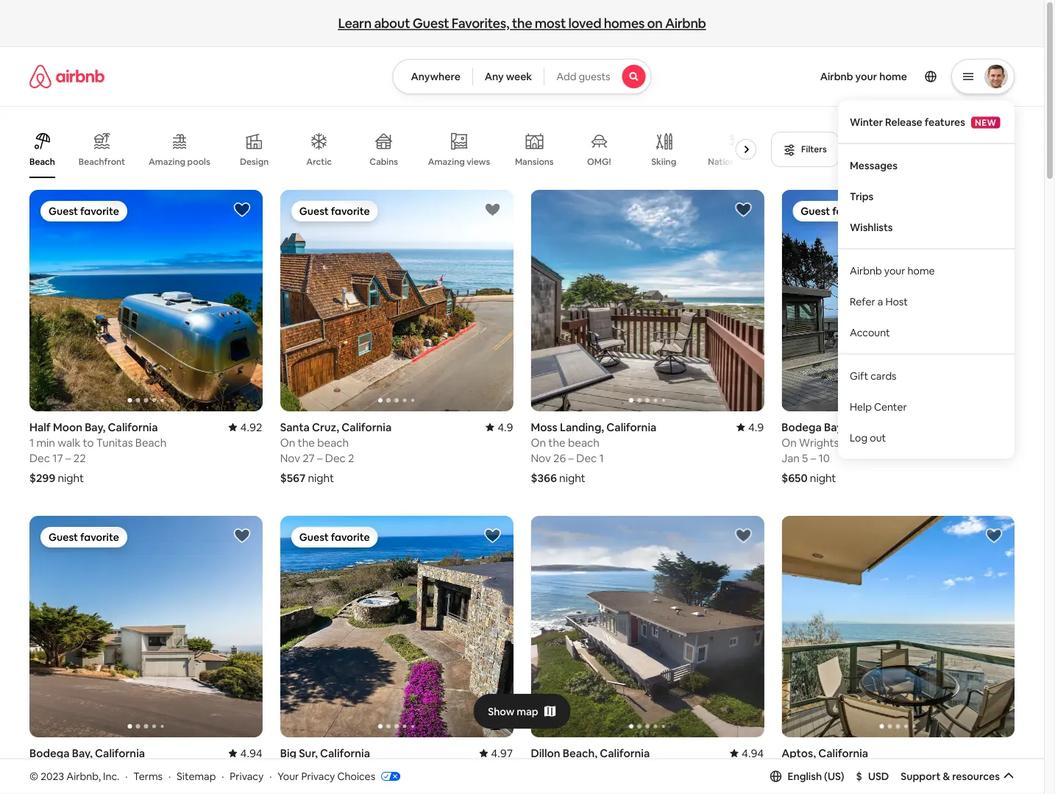 Task type: vqa. For each thing, say whether or not it's contained in the screenshot.
Aptos,
yes



Task type: locate. For each thing, give the bounding box(es) containing it.
1 vertical spatial airbnb
[[821, 70, 854, 83]]

0 horizontal spatial amazing
[[149, 156, 186, 168]]

california inside moss landing, california on the beach nov 26 – dec 1 $366 night
[[607, 420, 657, 434]]

– right '25'
[[318, 777, 323, 791]]

add to wishlist: big sur, california image
[[484, 527, 502, 545]]

beach,
[[563, 746, 598, 760]]

1
[[29, 435, 34, 450], [600, 451, 604, 465]]

0 vertical spatial 1
[[29, 435, 34, 450]]

nov down "91" at the left of the page
[[280, 777, 300, 791]]

min right 4 on the right bottom
[[791, 762, 810, 776]]

bay, up tunitas
[[85, 420, 106, 434]]

the inside moss landing, california on the beach nov 26 – dec 1 $366 night
[[549, 435, 566, 450]]

0 horizontal spatial 4.94
[[240, 746, 263, 760]]

91
[[280, 762, 291, 776]]

california up the inc.
[[95, 746, 145, 760]]

– inside bodega bay, california on wrights beach jan 5 – 10 $650 night
[[811, 451, 817, 465]]

before
[[918, 144, 946, 155]]

california
[[108, 420, 158, 434], [342, 420, 392, 434], [607, 420, 657, 434], [848, 420, 898, 434], [95, 746, 145, 760], [320, 746, 370, 760], [600, 746, 650, 760], [819, 746, 869, 760]]

– for bodega bay, california on wrights beach jan 5 – 10 $650 night
[[811, 451, 817, 465]]

bodega up wrights
[[782, 420, 822, 434]]

group for nov 26 – dec 1
[[531, 190, 764, 412]]

beach inside aptos, california 4 min walk to rio del mar beach nov 16 – 21
[[910, 762, 941, 776]]

1 horizontal spatial the
[[512, 14, 533, 32]]

1 down half
[[29, 435, 34, 450]]

nov left 27
[[280, 451, 300, 465]]

1 horizontal spatial walk
[[812, 762, 835, 776]]

miles
[[45, 762, 71, 776], [294, 762, 320, 776]]

nov left 26 on the bottom
[[531, 451, 551, 465]]

dec down 90
[[29, 777, 50, 791]]

1 vertical spatial your
[[885, 264, 906, 277]]

national parks
[[709, 156, 768, 167]]

bay, inside bodega bay, california on wrights beach jan 5 – 10 $650 night
[[825, 420, 845, 434]]

night right $650
[[811, 471, 837, 485]]

1 vertical spatial to
[[837, 762, 848, 776]]

santa
[[280, 420, 310, 434]]

– right 26 on the bottom
[[569, 451, 574, 465]]

3 on from the left
[[782, 435, 797, 450]]

california right beach,
[[600, 746, 650, 760]]

the up 27
[[298, 435, 315, 450]]

your up host
[[885, 264, 906, 277]]

– right 17
[[65, 451, 71, 465]]

the inside santa cruz, california on the beach nov 27 – dec 2 $567 night
[[298, 435, 315, 450]]

1 beach from the left
[[317, 435, 349, 450]]

to left rio on the right
[[837, 762, 848, 776]]

beach down landing,
[[568, 435, 600, 450]]

4.9 out of 5 average rating image
[[486, 420, 514, 434], [737, 420, 764, 434]]

– for big sur, california 91 miles away nov 25 – 30
[[318, 777, 323, 791]]

refer
[[850, 295, 876, 308]]

california for big sur, california 91 miles away nov 25 – 30
[[320, 746, 370, 760]]

on down moss
[[531, 435, 546, 450]]

to up 22
[[83, 435, 94, 450]]

0 horizontal spatial away
[[74, 762, 100, 776]]

· left the privacy link
[[222, 770, 224, 783]]

beachfront
[[79, 156, 125, 168]]

cabins
[[370, 156, 398, 168]]

sur,
[[299, 746, 318, 760]]

california up rio on the right
[[819, 746, 869, 760]]

add to wishlist: half moon bay, california image
[[233, 201, 251, 219]]

dec right 26 on the bottom
[[577, 451, 597, 465]]

1 horizontal spatial 4.9
[[749, 420, 764, 434]]

10 left '15'
[[52, 777, 64, 791]]

1 horizontal spatial 4.94 out of 5 average rating image
[[730, 746, 764, 760]]

california inside bodega bay, california 90 miles away dec 10 – 15
[[95, 746, 145, 760]]

night down 27
[[308, 471, 334, 485]]

account
[[850, 326, 891, 339]]

amazing left views
[[428, 156, 465, 167]]

1 horizontal spatial 10
[[819, 451, 830, 465]]

group
[[29, 121, 768, 178], [29, 190, 263, 412], [280, 190, 514, 412], [531, 190, 764, 412], [782, 190, 1015, 412], [29, 516, 263, 738], [280, 516, 514, 738], [531, 516, 764, 738], [782, 516, 1015, 738]]

1 horizontal spatial min
[[791, 762, 810, 776]]

2 beach from the left
[[568, 435, 600, 450]]

1 horizontal spatial your
[[885, 264, 906, 277]]

2 horizontal spatial the
[[549, 435, 566, 450]]

miles down sur,
[[294, 762, 320, 776]]

2 vertical spatial airbnb
[[850, 264, 883, 277]]

– for moss landing, california on the beach nov 26 – dec 1 $366 night
[[569, 451, 574, 465]]

california inside bodega bay, california on wrights beach jan 5 – 10 $650 night
[[848, 420, 898, 434]]

on inside santa cruz, california on the beach nov 27 – dec 2 $567 night
[[280, 435, 295, 450]]

bodega inside bodega bay, california on wrights beach jan 5 – 10 $650 night
[[782, 420, 822, 434]]

1 horizontal spatial privacy
[[301, 770, 335, 783]]

0 vertical spatial 10
[[819, 451, 830, 465]]

miles inside bodega bay, california 90 miles away dec 10 – 15
[[45, 762, 71, 776]]

any
[[485, 70, 504, 83]]

the left most
[[512, 14, 533, 32]]

parks
[[745, 156, 768, 167]]

support & resources
[[901, 770, 1001, 783]]

0 vertical spatial airbnb your home
[[821, 70, 908, 83]]

airbnb right on
[[666, 14, 707, 32]]

night down 22
[[58, 471, 84, 485]]

4.94 up the privacy link
[[240, 746, 263, 760]]

nov inside big sur, california 91 miles away nov 25 – 30
[[280, 777, 300, 791]]

4.94
[[240, 746, 263, 760], [742, 746, 764, 760]]

add to wishlist: moss landing, california image
[[735, 201, 753, 219]]

california inside aptos, california 4 min walk to rio del mar beach nov 16 – 21
[[819, 746, 869, 760]]

group for nov 27 – dec 2
[[280, 190, 514, 412]]

on for santa
[[280, 435, 295, 450]]

on
[[280, 435, 295, 450], [531, 435, 546, 450], [782, 435, 797, 450]]

show map
[[488, 705, 539, 718]]

add guests
[[557, 70, 611, 83]]

0 vertical spatial airbnb
[[666, 14, 707, 32]]

4.94 out of 5 average rating image up the privacy link
[[229, 746, 263, 760]]

0 vertical spatial your
[[856, 70, 878, 83]]

airbnb your home up winter
[[821, 70, 908, 83]]

5
[[803, 451, 809, 465]]

beach inside santa cruz, california on the beach nov 27 – dec 2 $567 night
[[317, 435, 349, 450]]

1 4.9 out of 5 average rating image from the left
[[486, 420, 514, 434]]

winter
[[850, 115, 884, 129]]

airbnb your home
[[821, 70, 908, 83], [850, 264, 936, 277]]

log out button
[[839, 422, 1015, 453]]

airbnb up winter
[[821, 70, 854, 83]]

· right the inc.
[[125, 770, 128, 783]]

1 vertical spatial walk
[[812, 762, 835, 776]]

california right landing,
[[607, 420, 657, 434]]

– left 21
[[818, 777, 824, 791]]

1 horizontal spatial away
[[322, 762, 348, 776]]

1 vertical spatial airbnb your home link
[[839, 255, 1015, 286]]

learn about guest favorites, the most loved homes on airbnb
[[338, 14, 707, 32]]

filters button
[[772, 132, 840, 167]]

add to wishlist: bodega bay, california image
[[233, 527, 251, 545]]

beach down help
[[842, 435, 873, 450]]

away inside big sur, california 91 miles away nov 25 – 30
[[322, 762, 348, 776]]

airbnb,
[[66, 770, 101, 783]]

10
[[819, 451, 830, 465], [52, 777, 64, 791]]

0 horizontal spatial privacy
[[230, 770, 264, 783]]

nov inside moss landing, california on the beach nov 26 – dec 1 $366 night
[[531, 451, 551, 465]]

display total before taxes
[[864, 144, 970, 155]]

bay, up wrights
[[825, 420, 845, 434]]

0 vertical spatial bodega
[[782, 420, 822, 434]]

choices
[[338, 770, 376, 783]]

4.92
[[240, 420, 263, 434]]

airbnb your home link up host
[[839, 255, 1015, 286]]

(us)
[[825, 770, 845, 783]]

4 night from the left
[[811, 471, 837, 485]]

4.9 out of 5 average rating image for moss landing, california on the beach nov 26 – dec 1 $366 night
[[737, 420, 764, 434]]

log out
[[850, 431, 887, 444]]

1 horizontal spatial to
[[837, 762, 848, 776]]

bodega for wrights
[[782, 420, 822, 434]]

·
[[125, 770, 128, 783], [169, 770, 171, 783], [222, 770, 224, 783], [270, 770, 272, 783]]

0 horizontal spatial the
[[298, 435, 315, 450]]

1 privacy from the left
[[230, 770, 264, 783]]

None search field
[[393, 59, 652, 94]]

usd
[[869, 770, 890, 783]]

2 privacy from the left
[[301, 770, 335, 783]]

your
[[856, 70, 878, 83], [885, 264, 906, 277]]

90
[[29, 762, 43, 776]]

bay, up airbnb,
[[72, 746, 93, 760]]

1 horizontal spatial 4.9 out of 5 average rating image
[[737, 420, 764, 434]]

to inside the half moon bay, california 1 min walk to tunitas beach dec 17 – 22 $299 night
[[83, 435, 94, 450]]

1 horizontal spatial bodega
[[782, 420, 822, 434]]

bay,
[[85, 420, 106, 434], [825, 420, 845, 434], [72, 746, 93, 760]]

english
[[788, 770, 823, 783]]

beach
[[29, 156, 55, 168], [135, 435, 167, 450], [842, 435, 873, 450], [910, 762, 941, 776]]

beach left beachfront
[[29, 156, 55, 168]]

features
[[925, 115, 966, 129]]

– inside big sur, california 91 miles away nov 25 – 30
[[318, 777, 323, 791]]

0 horizontal spatial your
[[856, 70, 878, 83]]

4.9 for moss landing, california on the beach nov 26 – dec 1 $366 night
[[749, 420, 764, 434]]

home up release
[[880, 70, 908, 83]]

airbnb your home link up winter
[[812, 61, 917, 92]]

10 down wrights
[[819, 451, 830, 465]]

4.9
[[498, 420, 514, 434], [749, 420, 764, 434]]

the
[[512, 14, 533, 32], [298, 435, 315, 450], [549, 435, 566, 450]]

nov down 4 on the right bottom
[[782, 777, 802, 791]]

1 horizontal spatial amazing
[[428, 156, 465, 167]]

walk down 'moon'
[[58, 435, 81, 450]]

– inside the half moon bay, california 1 min walk to tunitas beach dec 17 – 22 $299 night
[[65, 451, 71, 465]]

1 vertical spatial bodega
[[29, 746, 70, 760]]

amazing
[[428, 156, 465, 167], [149, 156, 186, 168]]

bay, inside bodega bay, california 90 miles away dec 10 – 15
[[72, 746, 93, 760]]

resources
[[953, 770, 1001, 783]]

walk up 21
[[812, 762, 835, 776]]

homes
[[604, 14, 645, 32]]

1 away from the left
[[74, 762, 100, 776]]

california up 2
[[342, 420, 392, 434]]

2 night from the left
[[308, 471, 334, 485]]

– inside santa cruz, california on the beach nov 27 – dec 2 $567 night
[[317, 451, 323, 465]]

privacy inside your privacy choices link
[[301, 770, 335, 783]]

english (us)
[[788, 770, 845, 783]]

0 horizontal spatial beach
[[317, 435, 349, 450]]

1 4.9 from the left
[[498, 420, 514, 434]]

dec left 17
[[29, 451, 50, 465]]

home
[[880, 70, 908, 83], [908, 264, 936, 277]]

1 horizontal spatial on
[[531, 435, 546, 450]]

miles inside big sur, california 91 miles away nov 25 – 30
[[294, 762, 320, 776]]

– right 5
[[811, 451, 817, 465]]

airbnb your home up host
[[850, 264, 936, 277]]

2 on from the left
[[531, 435, 546, 450]]

california inside santa cruz, california on the beach nov 27 – dec 2 $567 night
[[342, 420, 392, 434]]

0 horizontal spatial bodega
[[29, 746, 70, 760]]

support & resources button
[[901, 770, 1015, 783]]

– inside bodega bay, california 90 miles away dec 10 – 15
[[66, 777, 72, 791]]

beach left &
[[910, 762, 941, 776]]

miles right 90
[[45, 762, 71, 776]]

1 vertical spatial 1
[[600, 451, 604, 465]]

2 4.9 from the left
[[749, 420, 764, 434]]

0 vertical spatial to
[[83, 435, 94, 450]]

1 inside moss landing, california on the beach nov 26 – dec 1 $366 night
[[600, 451, 604, 465]]

the for 26
[[549, 435, 566, 450]]

· left "91" at the left of the page
[[270, 770, 272, 783]]

airbnb for airbnb your home link to the bottom
[[850, 264, 883, 277]]

1 horizontal spatial 4.94
[[742, 746, 764, 760]]

gift cards
[[850, 369, 897, 383]]

walk inside the half moon bay, california 1 min walk to tunitas beach dec 17 – 22 $299 night
[[58, 435, 81, 450]]

0 horizontal spatial 4.9 out of 5 average rating image
[[486, 420, 514, 434]]

to
[[83, 435, 94, 450], [837, 762, 848, 776]]

0 horizontal spatial walk
[[58, 435, 81, 450]]

0 horizontal spatial 1
[[29, 435, 34, 450]]

california for moss landing, california on the beach nov 26 – dec 1 $366 night
[[607, 420, 657, 434]]

night inside bodega bay, california on wrights beach jan 5 – 10 $650 night
[[811, 471, 837, 485]]

0 vertical spatial home
[[880, 70, 908, 83]]

0 horizontal spatial min
[[36, 435, 55, 450]]

bay, for bodega bay, california 90 miles away dec 10 – 15
[[72, 746, 93, 760]]

$366
[[531, 471, 557, 485]]

add to wishlist: dillon beach, california image
[[735, 527, 753, 545]]

0 vertical spatial walk
[[58, 435, 81, 450]]

winter release features
[[850, 115, 966, 129]]

airbnb up refer
[[850, 264, 883, 277]]

1 on from the left
[[280, 435, 295, 450]]

home up refer a host link
[[908, 264, 936, 277]]

california up tunitas
[[108, 420, 158, 434]]

$299
[[29, 471, 55, 485]]

group for dec 17 – 22
[[29, 190, 263, 412]]

help center
[[850, 400, 908, 414]]

bay, for bodega bay, california on wrights beach jan 5 – 10 $650 night
[[825, 420, 845, 434]]

– right 27
[[317, 451, 323, 465]]

0 horizontal spatial 4.9
[[498, 420, 514, 434]]

bodega bay, california on wrights beach jan 5 – 10 $650 night
[[782, 420, 898, 485]]

4.94 out of 5 average rating image left aptos,
[[730, 746, 764, 760]]

moon
[[53, 420, 82, 434]]

4.92 out of 5 average rating image
[[229, 420, 263, 434]]

4.94 left aptos,
[[742, 746, 764, 760]]

dec inside moss landing, california on the beach nov 26 – dec 1 $366 night
[[577, 451, 597, 465]]

1 horizontal spatial beach
[[568, 435, 600, 450]]

airbnb your home for topmost airbnb your home link
[[821, 70, 908, 83]]

away up 30
[[322, 762, 348, 776]]

2 miles from the left
[[294, 762, 320, 776]]

profile element
[[670, 47, 1015, 459]]

1 vertical spatial 10
[[52, 777, 64, 791]]

1 vertical spatial home
[[908, 264, 936, 277]]

away inside bodega bay, california 90 miles away dec 10 – 15
[[74, 762, 100, 776]]

the up 26 on the bottom
[[549, 435, 566, 450]]

1 down landing,
[[600, 451, 604, 465]]

on up the jan
[[782, 435, 797, 450]]

nov inside aptos, california 4 min walk to rio del mar beach nov 16 – 21
[[782, 777, 802, 791]]

total
[[896, 144, 916, 155]]

2 4.94 out of 5 average rating image from the left
[[730, 746, 764, 760]]

miles for 10
[[45, 762, 71, 776]]

loved
[[569, 14, 602, 32]]

0 horizontal spatial on
[[280, 435, 295, 450]]

– left '15'
[[66, 777, 72, 791]]

the for homes
[[512, 14, 533, 32]]

away up '15'
[[74, 762, 100, 776]]

nov for 26
[[531, 451, 551, 465]]

1 horizontal spatial miles
[[294, 762, 320, 776]]

nov inside santa cruz, california on the beach nov 27 – dec 2 $567 night
[[280, 451, 300, 465]]

0 vertical spatial min
[[36, 435, 55, 450]]

1 miles from the left
[[45, 762, 71, 776]]

sitemap link
[[177, 770, 216, 783]]

1 vertical spatial airbnb your home
[[850, 264, 936, 277]]

– inside moss landing, california on the beach nov 26 – dec 1 $366 night
[[569, 451, 574, 465]]

1 vertical spatial min
[[791, 762, 810, 776]]

on inside bodega bay, california on wrights beach jan 5 – 10 $650 night
[[782, 435, 797, 450]]

0 horizontal spatial miles
[[45, 762, 71, 776]]

account link
[[839, 317, 1015, 348]]

walk inside aptos, california 4 min walk to rio del mar beach nov 16 – 21
[[812, 762, 835, 776]]

night inside santa cruz, california on the beach nov 27 – dec 2 $567 night
[[308, 471, 334, 485]]

host
[[886, 295, 909, 308]]

2 4.9 out of 5 average rating image from the left
[[737, 420, 764, 434]]

1 inside the half moon bay, california 1 min walk to tunitas beach dec 17 – 22 $299 night
[[29, 435, 34, 450]]

amazing left pools at the left
[[149, 156, 186, 168]]

· right "terms" in the bottom left of the page
[[169, 770, 171, 783]]

california for dillon beach, california
[[600, 746, 650, 760]]

beach down cruz,
[[317, 435, 349, 450]]

airbnb your home link
[[812, 61, 917, 92], [839, 255, 1015, 286]]

on inside moss landing, california on the beach nov 26 – dec 1 $366 night
[[531, 435, 546, 450]]

4.94 out of 5 average rating image
[[229, 746, 263, 760], [730, 746, 764, 760]]

0 horizontal spatial to
[[83, 435, 94, 450]]

california down help center
[[848, 420, 898, 434]]

add to wishlist: aptos, california image
[[986, 527, 1004, 545]]

beach right tunitas
[[135, 435, 167, 450]]

night down 26 on the bottom
[[560, 471, 586, 485]]

beach for cruz,
[[317, 435, 349, 450]]

your up winter
[[856, 70, 878, 83]]

on down santa
[[280, 435, 295, 450]]

trips link
[[839, 181, 1015, 212]]

dec left 2
[[325, 451, 346, 465]]

1 horizontal spatial 1
[[600, 451, 604, 465]]

california up your privacy choices link
[[320, 746, 370, 760]]

inc.
[[103, 770, 120, 783]]

bodega inside bodega bay, california 90 miles away dec 10 – 15
[[29, 746, 70, 760]]

0 horizontal spatial 10
[[52, 777, 64, 791]]

1 night from the left
[[58, 471, 84, 485]]

min inside the half moon bay, california 1 min walk to tunitas beach dec 17 – 22 $299 night
[[36, 435, 55, 450]]

california inside big sur, california 91 miles away nov 25 – 30
[[320, 746, 370, 760]]

min down half
[[36, 435, 55, 450]]

bodega
[[782, 420, 822, 434], [29, 746, 70, 760]]

30
[[325, 777, 338, 791]]

beach inside moss landing, california on the beach nov 26 – dec 1 $366 night
[[568, 435, 600, 450]]

– inside aptos, california 4 min walk to rio del mar beach nov 16 – 21
[[818, 777, 824, 791]]

bodega up 90
[[29, 746, 70, 760]]

on for bodega
[[782, 435, 797, 450]]

2 horizontal spatial on
[[782, 435, 797, 450]]

0 horizontal spatial 4.94 out of 5 average rating image
[[229, 746, 263, 760]]

3 night from the left
[[560, 471, 586, 485]]

2 away from the left
[[322, 762, 348, 776]]

california for bodega bay, california on wrights beach jan 5 – 10 $650 night
[[848, 420, 898, 434]]

privacy link
[[230, 770, 264, 783]]



Task type: describe. For each thing, give the bounding box(es) containing it.
terms · sitemap · privacy ·
[[133, 770, 272, 783]]

4.9 for santa cruz, california on the beach nov 27 – dec 2 $567 night
[[498, 420, 514, 434]]

add guests button
[[544, 59, 652, 94]]

bay, inside the half moon bay, california 1 min walk to tunitas beach dec 17 – 22 $299 night
[[85, 420, 106, 434]]

group containing amazing views
[[29, 121, 768, 178]]

0 vertical spatial airbnb your home link
[[812, 61, 917, 92]]

half moon bay, california 1 min walk to tunitas beach dec 17 – 22 $299 night
[[29, 420, 167, 485]]

your for airbnb your home link to the bottom
[[885, 264, 906, 277]]

airbnb your home for airbnb your home link to the bottom
[[850, 264, 936, 277]]

cards
[[871, 369, 897, 383]]

landing,
[[560, 420, 605, 434]]

your
[[278, 770, 299, 783]]

filters
[[802, 144, 827, 155]]

most
[[535, 14, 566, 32]]

national
[[709, 156, 743, 167]]

aptos,
[[782, 746, 817, 760]]

2 4.94 from the left
[[742, 746, 764, 760]]

moss
[[531, 420, 558, 434]]

big
[[280, 746, 297, 760]]

new
[[976, 117, 997, 128]]

aptos, california 4 min walk to rio del mar beach nov 16 – 21
[[782, 746, 941, 791]]

about
[[374, 14, 410, 32]]

min inside aptos, california 4 min walk to rio del mar beach nov 16 – 21
[[791, 762, 810, 776]]

2 · from the left
[[169, 770, 171, 783]]

add
[[557, 70, 577, 83]]

skiing
[[652, 156, 677, 168]]

terms link
[[133, 770, 163, 783]]

english (us) button
[[771, 770, 845, 783]]

home for airbnb your home link to the bottom
[[908, 264, 936, 277]]

group for jan 5 – 10
[[782, 190, 1015, 412]]

show map button
[[474, 694, 571, 729]]

26
[[554, 451, 566, 465]]

dillon beach, california
[[531, 746, 650, 760]]

$
[[857, 770, 863, 783]]

amazing views
[[428, 156, 491, 167]]

5.0 out of 5 average rating image
[[988, 420, 1015, 434]]

beach inside bodega bay, california on wrights beach jan 5 – 10 $650 night
[[842, 435, 873, 450]]

california inside the half moon bay, california 1 min walk to tunitas beach dec 17 – 22 $299 night
[[108, 420, 158, 434]]

night inside moss landing, california on the beach nov 26 – dec 1 $366 night
[[560, 471, 586, 485]]

– for bodega bay, california 90 miles away dec 10 – 15
[[66, 777, 72, 791]]

pools
[[187, 156, 210, 168]]

airbnb for topmost airbnb your home link
[[821, 70, 854, 83]]

on
[[648, 14, 663, 32]]

miles for 25
[[294, 762, 320, 776]]

beach for landing,
[[568, 435, 600, 450]]

none search field containing anywhere
[[393, 59, 652, 94]]

arctic
[[307, 156, 332, 168]]

amazing for amazing pools
[[149, 156, 186, 168]]

any week button
[[473, 59, 545, 94]]

jan
[[782, 451, 800, 465]]

$ usd
[[857, 770, 890, 783]]

dec inside bodega bay, california 90 miles away dec 10 – 15
[[29, 777, 50, 791]]

cruz,
[[312, 420, 339, 434]]

away for 30
[[322, 762, 348, 776]]

27
[[303, 451, 315, 465]]

1 · from the left
[[125, 770, 128, 783]]

anywhere
[[411, 70, 461, 83]]

learn about guest favorites, the most loved homes on airbnb link
[[332, 8, 712, 38]]

california for santa cruz, california on the beach nov 27 – dec 2 $567 night
[[342, 420, 392, 434]]

a
[[878, 295, 884, 308]]

dec inside the half moon bay, california 1 min walk to tunitas beach dec 17 – 22 $299 night
[[29, 451, 50, 465]]

4.97
[[491, 746, 514, 760]]

25
[[303, 777, 315, 791]]

beach inside group
[[29, 156, 55, 168]]

dillon
[[531, 746, 561, 760]]

messages link
[[839, 150, 1015, 181]]

&
[[944, 770, 951, 783]]

amazing for amazing views
[[428, 156, 465, 167]]

terms
[[133, 770, 163, 783]]

your privacy choices link
[[278, 770, 401, 784]]

group for nov 25 – 30
[[280, 516, 514, 738]]

© 2023 airbnb, inc. ·
[[29, 770, 128, 783]]

– for santa cruz, california on the beach nov 27 – dec 2 $567 night
[[317, 451, 323, 465]]

show
[[488, 705, 515, 718]]

any week
[[485, 70, 532, 83]]

mar
[[888, 762, 908, 776]]

4.9 out of 5 average rating image for santa cruz, california on the beach nov 27 – dec 2 $567 night
[[486, 420, 514, 434]]

week
[[506, 70, 532, 83]]

15
[[74, 777, 85, 791]]

map
[[517, 705, 539, 718]]

design
[[240, 156, 269, 168]]

trips
[[850, 190, 874, 203]]

1 4.94 from the left
[[240, 746, 263, 760]]

17
[[52, 451, 63, 465]]

$567
[[280, 471, 306, 485]]

on for moss
[[531, 435, 546, 450]]

your for topmost airbnb your home link
[[856, 70, 878, 83]]

group for dec 10 – 15
[[29, 516, 263, 738]]

learn
[[338, 14, 372, 32]]

4 · from the left
[[270, 770, 272, 783]]

to inside aptos, california 4 min walk to rio del mar beach nov 16 – 21
[[837, 762, 848, 776]]

22
[[73, 451, 86, 465]]

california for bodega bay, california 90 miles away dec 10 – 15
[[95, 746, 145, 760]]

rio
[[851, 762, 867, 776]]

display
[[864, 144, 894, 155]]

3 · from the left
[[222, 770, 224, 783]]

big sur, california 91 miles away nov 25 – 30
[[280, 746, 370, 791]]

home for topmost airbnb your home link
[[880, 70, 908, 83]]

10 inside bodega bay, california 90 miles away dec 10 – 15
[[52, 777, 64, 791]]

bodega for miles
[[29, 746, 70, 760]]

$650
[[782, 471, 808, 485]]

gift
[[850, 369, 869, 383]]

wrights
[[800, 435, 840, 450]]

16
[[805, 777, 816, 791]]

favorites,
[[452, 14, 510, 32]]

half
[[29, 420, 51, 434]]

amazing pools
[[149, 156, 210, 168]]

support
[[901, 770, 941, 783]]

views
[[467, 156, 491, 167]]

the for 27
[[298, 435, 315, 450]]

wishlists
[[850, 221, 894, 234]]

4.97 out of 5 average rating image
[[480, 746, 514, 760]]

guests
[[579, 70, 611, 83]]

out
[[870, 431, 887, 444]]

©
[[29, 770, 38, 783]]

add to wishlist: santa cruz, california image
[[484, 201, 502, 219]]

beach inside the half moon bay, california 1 min walk to tunitas beach dec 17 – 22 $299 night
[[135, 435, 167, 450]]

away for 15
[[74, 762, 100, 776]]

wishlists link
[[839, 212, 1015, 243]]

dec inside santa cruz, california on the beach nov 27 – dec 2 $567 night
[[325, 451, 346, 465]]

nov for 27
[[280, 451, 300, 465]]

21
[[826, 777, 837, 791]]

log
[[850, 431, 868, 444]]

10 inside bodega bay, california on wrights beach jan 5 – 10 $650 night
[[819, 451, 830, 465]]

night inside the half moon bay, california 1 min walk to tunitas beach dec 17 – 22 $299 night
[[58, 471, 84, 485]]

group for nov 16 – 21
[[782, 516, 1015, 738]]

4
[[782, 762, 789, 776]]

anywhere button
[[393, 59, 473, 94]]

nov for 25
[[280, 777, 300, 791]]

1 4.94 out of 5 average rating image from the left
[[229, 746, 263, 760]]



